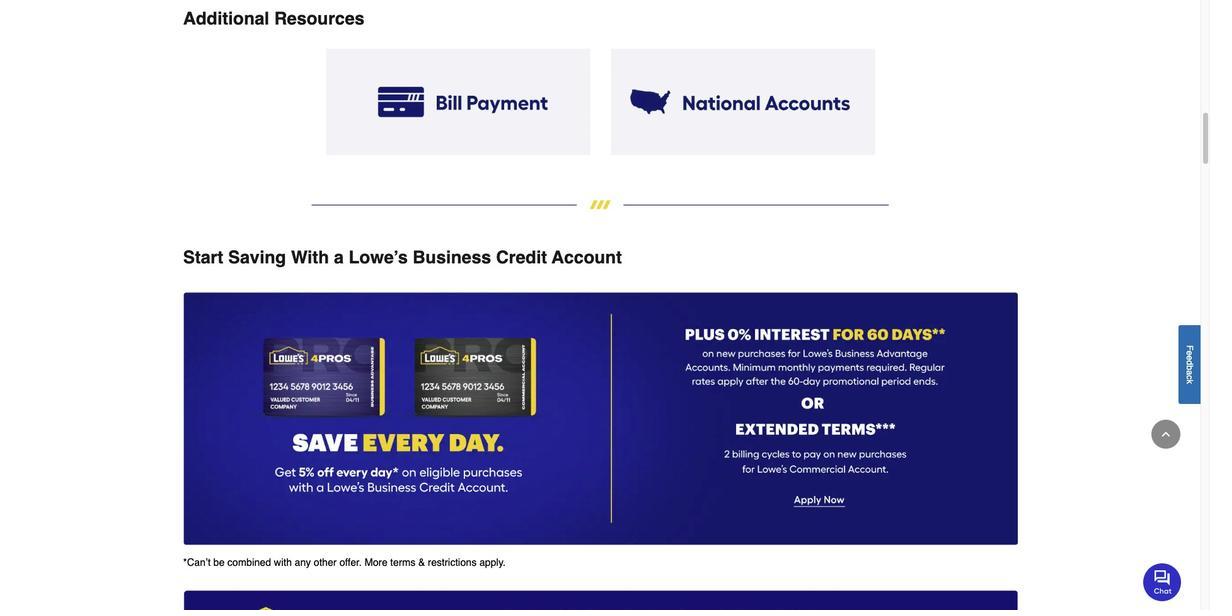 Task type: vqa. For each thing, say whether or not it's contained in the screenshot.
the "More"
yes



Task type: locate. For each thing, give the bounding box(es) containing it.
offer.
[[340, 557, 362, 568]]

e
[[1185, 351, 1195, 355], [1185, 355, 1195, 360]]

get 5 percent cash back plus $100 back with lowe's business rewards card from american express. image
[[183, 591, 1018, 610]]

apply.
[[480, 557, 506, 568]]

&
[[418, 557, 425, 568]]

with
[[291, 247, 329, 267]]

any
[[295, 557, 311, 568]]

combined
[[227, 557, 271, 568]]

restrictions
[[428, 557, 477, 568]]

business
[[413, 247, 491, 267]]

a
[[334, 247, 344, 267], [1185, 370, 1195, 375]]

1 vertical spatial a
[[1185, 370, 1195, 375]]

1 horizontal spatial a
[[1185, 370, 1195, 375]]

save every day. get 5 percent off every day plus 0 percent interest for 60 days or extended terms. image
[[183, 293, 1018, 545]]

2 e from the top
[[1185, 355, 1195, 360]]

*can't
[[183, 557, 211, 568]]

chat invite button image
[[1144, 563, 1182, 601]]

additional
[[183, 8, 269, 29]]

d
[[1185, 360, 1195, 365]]

a right with
[[334, 247, 344, 267]]

with
[[274, 557, 292, 568]]

scroll to top element
[[1152, 420, 1181, 449]]

additional resources
[[183, 8, 365, 29]]

e up d
[[1185, 351, 1195, 355]]

f
[[1185, 345, 1195, 351]]

bill payment. image
[[326, 49, 590, 156]]

start
[[183, 247, 223, 267]]

resources
[[274, 8, 365, 29]]

e up b
[[1185, 355, 1195, 360]]

chevron up image
[[1160, 428, 1173, 441]]

*can't be combined with any other offer. more terms & restrictions apply.
[[183, 557, 506, 568]]

a up k on the bottom
[[1185, 370, 1195, 375]]

0 horizontal spatial a
[[334, 247, 344, 267]]



Task type: describe. For each thing, give the bounding box(es) containing it.
national accounts. image
[[611, 49, 875, 156]]

0 vertical spatial a
[[334, 247, 344, 267]]

be
[[213, 557, 225, 568]]

account
[[552, 247, 622, 267]]

lowe's
[[349, 247, 408, 267]]

f e e d b a c k button
[[1179, 325, 1201, 404]]

b
[[1185, 365, 1195, 370]]

1 e from the top
[[1185, 351, 1195, 355]]

other
[[314, 557, 337, 568]]

start saving with a lowe's business credit account
[[183, 247, 622, 267]]

saving
[[228, 247, 286, 267]]

a inside "button"
[[1185, 370, 1195, 375]]

c
[[1185, 375, 1195, 379]]

f e e d b a c k
[[1185, 345, 1195, 384]]

k
[[1185, 379, 1195, 384]]

more
[[365, 557, 388, 568]]

credit
[[496, 247, 547, 267]]

terms
[[390, 557, 416, 568]]

page divider image
[[183, 200, 1018, 209]]



